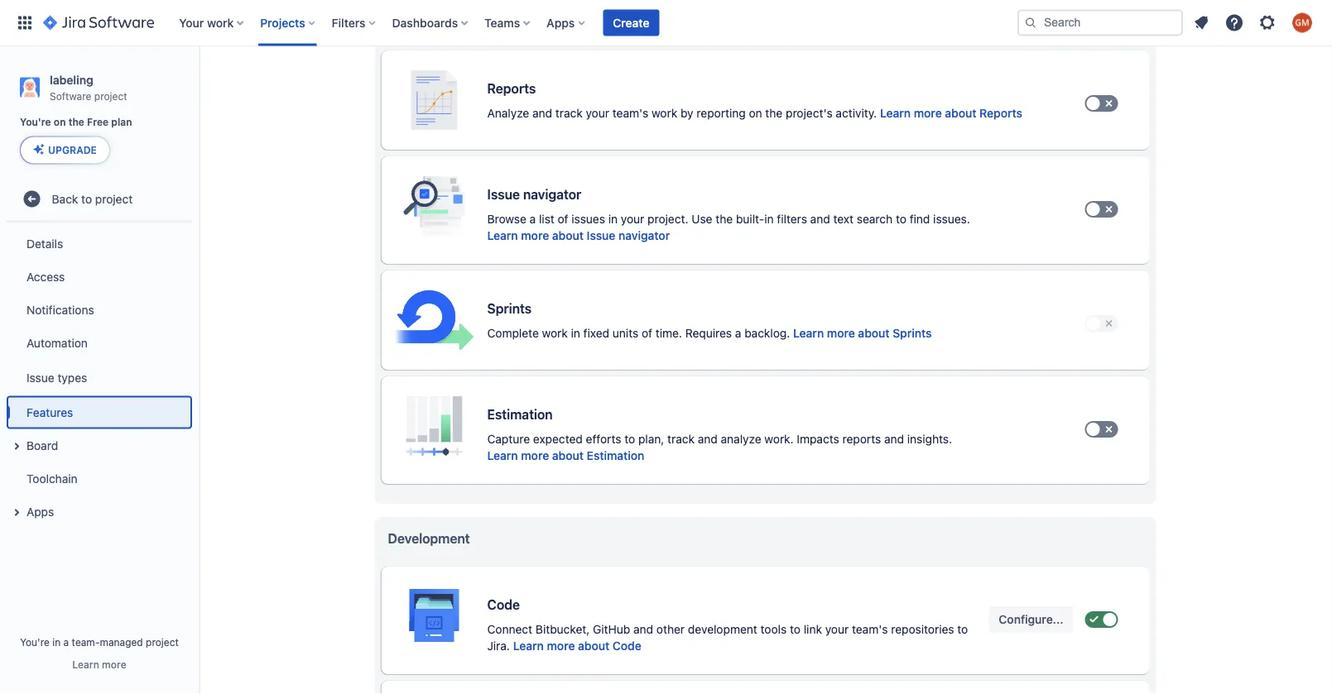 Task type: locate. For each thing, give the bounding box(es) containing it.
to inside browse a list of issues in your project. use the built-in filters and text search to find issues. learn more about issue navigator
[[896, 212, 907, 226]]

back to project
[[52, 192, 133, 206]]

1 horizontal spatial a
[[530, 212, 536, 226]]

your
[[795, 0, 819, 14], [586, 106, 610, 120], [621, 212, 645, 226], [826, 623, 849, 637]]

1 vertical spatial reports
[[980, 106, 1023, 120]]

group
[[7, 222, 192, 534]]

1 horizontal spatial estimation
[[587, 449, 645, 463]]

apps button
[[7, 496, 192, 529]]

you're for you're on the free plan
[[20, 117, 51, 128]]

0 horizontal spatial reports
[[487, 81, 536, 97]]

more inside capture expected efforts to plan, track and analyze work. impacts reports and insights. learn more about estimation
[[521, 449, 549, 463]]

0 horizontal spatial of
[[558, 212, 569, 226]]

the
[[766, 106, 783, 120], [69, 117, 84, 128], [716, 212, 733, 226]]

2 horizontal spatial a
[[735, 327, 742, 340]]

apps inside button
[[27, 505, 54, 519]]

back
[[52, 192, 78, 206]]

units
[[613, 327, 639, 340]]

issue down issues
[[587, 229, 616, 243]]

more inside browse a list of issues in your project. use the built-in filters and text search to find issues. learn more about issue navigator
[[521, 229, 549, 243]]

1 vertical spatial board
[[27, 439, 58, 453]]

requires
[[686, 327, 732, 340]]

your
[[179, 16, 204, 29]]

1 horizontal spatial the
[[716, 212, 733, 226]]

learn more
[[72, 659, 126, 671]]

plan
[[111, 117, 132, 128]]

more right process. at right
[[944, 0, 972, 14]]

track right analyze
[[556, 106, 583, 120]]

more down managed
[[102, 659, 126, 671]]

of right units
[[642, 327, 653, 340]]

2 you're from the top
[[20, 637, 50, 649]]

the right use
[[716, 212, 733, 226]]

1 vertical spatial sprints
[[893, 327, 932, 340]]

of right list
[[558, 212, 569, 226]]

efforts
[[586, 433, 622, 446]]

you're up upgrade button
[[20, 117, 51, 128]]

learn down 'connect'
[[513, 640, 544, 654]]

of inside browse a list of issues in your project. use the built-in filters and text search to find issues. learn more about issue navigator
[[558, 212, 569, 226]]

of
[[558, 212, 569, 226], [642, 327, 653, 340]]

project.
[[648, 212, 689, 226]]

team's left "by"
[[613, 106, 649, 120]]

project up plan
[[94, 90, 127, 102]]

you're left team-
[[20, 637, 50, 649]]

free
[[87, 117, 109, 128]]

notifications image
[[1192, 13, 1212, 33]]

estimation
[[487, 407, 553, 423], [587, 449, 645, 463]]

about inside button
[[578, 640, 610, 654]]

navigator up list
[[523, 187, 582, 203]]

automation link
[[7, 327, 192, 360]]

connect
[[487, 623, 533, 637]]

teams button
[[480, 10, 537, 36]]

expand image
[[7, 503, 27, 523]]

a left team-
[[63, 637, 69, 649]]

analyze
[[487, 106, 530, 120]]

0 horizontal spatial apps
[[27, 505, 54, 519]]

1 horizontal spatial apps
[[547, 16, 575, 29]]

project for labeling software project
[[94, 90, 127, 102]]

create button
[[603, 10, 660, 36]]

0 horizontal spatial a
[[63, 637, 69, 649]]

board up search image
[[1009, 0, 1042, 14]]

more
[[944, 0, 972, 14], [914, 106, 942, 120], [521, 229, 549, 243], [827, 327, 856, 340], [521, 449, 549, 463], [547, 640, 575, 654], [102, 659, 126, 671]]

2 vertical spatial track
[[668, 433, 695, 446]]

issue
[[487, 187, 520, 203], [587, 229, 616, 243], [27, 371, 54, 385]]

you're in a team-managed project
[[20, 637, 179, 649]]

issue inside group
[[27, 371, 54, 385]]

issue left types
[[27, 371, 54, 385]]

filters button
[[327, 10, 382, 36]]

banner containing your work
[[0, 0, 1333, 46]]

0 vertical spatial apps
[[547, 16, 575, 29]]

2 horizontal spatial track
[[668, 433, 695, 446]]

use
[[692, 212, 713, 226]]

to left find
[[896, 212, 907, 226]]

1 vertical spatial project
[[95, 192, 133, 206]]

list
[[539, 212, 555, 226]]

more down expected
[[521, 449, 549, 463]]

issue up browse
[[487, 187, 520, 203]]

the left free at the top left of page
[[69, 117, 84, 128]]

code up 'connect'
[[487, 598, 520, 613]]

reports
[[487, 81, 536, 97], [980, 106, 1023, 120]]

you're
[[20, 117, 51, 128], [20, 637, 50, 649]]

team's
[[822, 0, 858, 14], [613, 106, 649, 120], [852, 623, 888, 637]]

navigator
[[523, 187, 582, 203], [619, 229, 670, 243]]

more right activity.
[[914, 106, 942, 120]]

jira software image
[[43, 13, 154, 33], [43, 13, 154, 33]]

your work button
[[174, 10, 250, 36]]

1 horizontal spatial track
[[556, 106, 583, 120]]

0 vertical spatial track
[[519, 0, 546, 14]]

and
[[549, 0, 569, 14], [533, 106, 553, 120], [811, 212, 831, 226], [698, 433, 718, 446], [885, 433, 905, 446], [634, 623, 654, 637]]

learn more about code button
[[513, 639, 642, 655]]

1 vertical spatial navigator
[[619, 229, 670, 243]]

code down github
[[613, 640, 642, 654]]

in
[[609, 212, 618, 226], [765, 212, 774, 226], [571, 327, 581, 340], [52, 637, 61, 649]]

team's left process. at right
[[822, 0, 858, 14]]

work up create
[[618, 0, 644, 14]]

0 horizontal spatial issue
[[27, 371, 54, 385]]

code inside button
[[613, 640, 642, 654]]

and inside connect bitbucket, github and other development tools to link your team's repositories to jira.
[[634, 623, 654, 637]]

complete work in fixed units of time. requires a backlog. learn more about sprints
[[487, 327, 932, 340]]

managed
[[100, 637, 143, 649]]

1 vertical spatial you're
[[20, 637, 50, 649]]

1 horizontal spatial issue
[[487, 187, 520, 203]]

fixed
[[584, 327, 610, 340]]

time.
[[656, 327, 683, 340]]

on
[[749, 106, 763, 120], [54, 117, 66, 128]]

apps
[[547, 16, 575, 29], [27, 505, 54, 519]]

estimation down 'efforts'
[[587, 449, 645, 463]]

text
[[834, 212, 854, 226]]

sprints
[[487, 301, 532, 317], [893, 327, 932, 340]]

navigator down project.
[[619, 229, 670, 243]]

issue for issue navigator
[[487, 187, 520, 203]]

dashboards
[[392, 16, 458, 29]]

0 vertical spatial you're
[[20, 117, 51, 128]]

and left text on the top right of page
[[811, 212, 831, 226]]

1 you're from the top
[[20, 117, 51, 128]]

1 vertical spatial apps
[[27, 505, 54, 519]]

you're for you're in a team-managed project
[[20, 637, 50, 649]]

to left plan,
[[625, 433, 636, 446]]

apps down manage
[[547, 16, 575, 29]]

0 vertical spatial sprints
[[487, 301, 532, 317]]

project inside "labeling software project"
[[94, 90, 127, 102]]

0 vertical spatial board
[[1009, 0, 1042, 14]]

0 horizontal spatial code
[[487, 598, 520, 613]]

a left list
[[530, 212, 536, 226]]

2 vertical spatial a
[[63, 637, 69, 649]]

0 vertical spatial of
[[558, 212, 569, 226]]

learn down browse
[[487, 229, 518, 243]]

0 horizontal spatial the
[[69, 117, 84, 128]]

0 vertical spatial navigator
[[523, 187, 582, 203]]

board down features
[[27, 439, 58, 453]]

banner
[[0, 0, 1333, 46]]

2 horizontal spatial the
[[766, 106, 783, 120]]

board inside board button
[[27, 439, 58, 453]]

on right reporting
[[749, 106, 763, 120]]

and left other
[[634, 623, 654, 637]]

learn down capture
[[487, 449, 518, 463]]

learn
[[910, 0, 940, 14], [881, 106, 911, 120], [487, 229, 518, 243], [794, 327, 824, 340], [487, 449, 518, 463], [513, 640, 544, 654], [72, 659, 99, 671]]

on up upgrade button
[[54, 117, 66, 128]]

1 vertical spatial a
[[735, 327, 742, 340]]

work left "by"
[[652, 106, 678, 120]]

project right managed
[[146, 637, 179, 649]]

bitbucket,
[[536, 623, 590, 637]]

jira.
[[487, 640, 510, 654]]

0 vertical spatial project
[[94, 90, 127, 102]]

learn right backlog.
[[794, 327, 824, 340]]

estimation up capture
[[487, 407, 553, 423]]

insights.
[[908, 433, 953, 446]]

your work
[[179, 16, 234, 29]]

issue navigator
[[487, 187, 582, 203]]

learn down team-
[[72, 659, 99, 671]]

track right view,
[[519, 0, 546, 14]]

learn more about board button
[[910, 0, 1042, 16]]

0 vertical spatial reports
[[487, 81, 536, 97]]

0 vertical spatial estimation
[[487, 407, 553, 423]]

a left backlog.
[[735, 327, 742, 340]]

2 vertical spatial issue
[[27, 371, 54, 385]]

1 vertical spatial estimation
[[587, 449, 645, 463]]

upgrade button
[[21, 137, 109, 163]]

2 vertical spatial team's
[[852, 623, 888, 637]]

the left project's
[[766, 106, 783, 120]]

track right plan,
[[668, 433, 695, 446]]

more inside 'button'
[[102, 659, 126, 671]]

and left analyze in the bottom of the page
[[698, 433, 718, 446]]

and right reports
[[885, 433, 905, 446]]

more inside button
[[547, 640, 575, 654]]

to right repositories
[[958, 623, 969, 637]]

0 vertical spatial a
[[530, 212, 536, 226]]

more down list
[[521, 229, 549, 243]]

apps down the toolchain
[[27, 505, 54, 519]]

team's left repositories
[[852, 623, 888, 637]]

your inside connect bitbucket, github and other development tools to link your team's repositories to jira.
[[826, 623, 849, 637]]

browse a list of issues in your project. use the built-in filters and text search to find issues. learn more about issue navigator
[[487, 212, 971, 243]]

1 horizontal spatial code
[[613, 640, 642, 654]]

1 vertical spatial code
[[613, 640, 642, 654]]

learn inside capture expected efforts to plan, track and analyze work. impacts reports and insights. learn more about estimation
[[487, 449, 518, 463]]

project for back to project
[[95, 192, 133, 206]]

work inside dropdown button
[[207, 16, 234, 29]]

0 horizontal spatial navigator
[[523, 187, 582, 203]]

track
[[519, 0, 546, 14], [556, 106, 583, 120], [668, 433, 695, 446]]

issue types
[[27, 371, 87, 385]]

the inside browse a list of issues in your project. use the built-in filters and text search to find issues. learn more about issue navigator
[[716, 212, 733, 226]]

1 vertical spatial team's
[[613, 106, 649, 120]]

2 horizontal spatial issue
[[587, 229, 616, 243]]

makes
[[672, 0, 707, 14]]

project up details link
[[95, 192, 133, 206]]

1 horizontal spatial navigator
[[619, 229, 670, 243]]

more right backlog.
[[827, 327, 856, 340]]

issues
[[572, 212, 606, 226]]

more down bitbucket, on the left bottom of the page
[[547, 640, 575, 654]]

work right your
[[207, 16, 234, 29]]

0 vertical spatial issue
[[487, 187, 520, 203]]

0 horizontal spatial board
[[27, 439, 58, 453]]

track inside capture expected efforts to plan, track and analyze work. impacts reports and insights. learn more about estimation
[[668, 433, 695, 446]]

code
[[487, 598, 520, 613], [613, 640, 642, 654]]

a
[[530, 212, 536, 226], [735, 327, 742, 340], [63, 637, 69, 649]]

work
[[618, 0, 644, 14], [207, 16, 234, 29], [652, 106, 678, 120], [542, 327, 568, 340]]

board button
[[7, 429, 192, 463]]

1 vertical spatial of
[[642, 327, 653, 340]]

configure...
[[999, 613, 1064, 627]]

1 vertical spatial issue
[[587, 229, 616, 243]]



Task type: describe. For each thing, give the bounding box(es) containing it.
your inside browse a list of issues in your project. use the built-in filters and text search to find issues. learn more about issue navigator
[[621, 212, 645, 226]]

a inside browse a list of issues in your project. use the built-in filters and text search to find issues. learn more about issue navigator
[[530, 212, 536, 226]]

expected
[[533, 433, 583, 446]]

issue inside browse a list of issues in your project. use the built-in filters and text search to find issues. learn more about issue navigator
[[587, 229, 616, 243]]

issue types link
[[7, 360, 192, 396]]

learn more button
[[72, 659, 126, 672]]

projects
[[260, 16, 305, 29]]

work.
[[765, 433, 794, 446]]

automation
[[27, 336, 88, 350]]

issue for issue types
[[27, 371, 54, 385]]

notifications
[[27, 303, 94, 317]]

0 horizontal spatial on
[[54, 117, 66, 128]]

features
[[27, 406, 73, 420]]

capture
[[487, 433, 530, 446]]

configure... link
[[989, 607, 1074, 634]]

1 horizontal spatial on
[[749, 106, 763, 120]]

appswitcher icon image
[[15, 13, 35, 33]]

1 horizontal spatial of
[[642, 327, 653, 340]]

1 vertical spatial track
[[556, 106, 583, 120]]

0 horizontal spatial track
[[519, 0, 546, 14]]

issues.
[[934, 212, 971, 226]]

in right issues
[[609, 212, 618, 226]]

activity.
[[836, 106, 877, 120]]

1 horizontal spatial reports
[[980, 106, 1023, 120]]

impacts
[[797, 433, 840, 446]]

find
[[910, 212, 931, 226]]

project's
[[786, 106, 833, 120]]

process.
[[861, 0, 907, 14]]

estimation inside capture expected efforts to plan, track and analyze work. impacts reports and insights. learn more about estimation
[[587, 449, 645, 463]]

labeling software project
[[50, 73, 127, 102]]

repositories
[[892, 623, 955, 637]]

learn more about reports button
[[881, 105, 1023, 122]]

and inside browse a list of issues in your project. use the built-in filters and text search to find issues. learn more about issue navigator
[[811, 212, 831, 226]]

0 vertical spatial code
[[487, 598, 520, 613]]

toolchain link
[[7, 463, 192, 496]]

teams
[[485, 16, 520, 29]]

team-
[[72, 637, 100, 649]]

dashboards button
[[387, 10, 475, 36]]

to left link
[[790, 623, 801, 637]]

types
[[58, 371, 87, 385]]

team's inside connect bitbucket, github and other development tools to link your team's repositories to jira.
[[852, 623, 888, 637]]

create
[[613, 16, 650, 29]]

software
[[50, 90, 91, 102]]

0 vertical spatial team's
[[822, 0, 858, 14]]

toolchain
[[27, 472, 78, 486]]

learn inside browse a list of issues in your project. use the built-in filters and text search to find issues. learn more about issue navigator
[[487, 229, 518, 243]]

help image
[[1225, 13, 1245, 33]]

reports
[[843, 433, 882, 446]]

access link
[[7, 260, 192, 294]]

way
[[726, 0, 747, 14]]

about inside capture expected efforts to plan, track and analyze work. impacts reports and insights. learn more about estimation
[[552, 449, 584, 463]]

view, track and manage work as it makes its way through your team's process. learn more about board
[[487, 0, 1042, 14]]

primary element
[[10, 0, 1018, 46]]

built-
[[736, 212, 765, 226]]

navigator inside browse a list of issues in your project. use the built-in filters and text search to find issues. learn more about issue navigator
[[619, 229, 670, 243]]

details
[[27, 237, 63, 251]]

the for reports
[[766, 106, 783, 120]]

it
[[662, 0, 669, 14]]

access
[[27, 270, 65, 284]]

and right analyze
[[533, 106, 553, 120]]

and left manage
[[549, 0, 569, 14]]

learn more about code
[[513, 640, 642, 654]]

analyze and track your team's work by reporting on the project's activity. learn more about reports
[[487, 106, 1023, 120]]

in left the "filters"
[[765, 212, 774, 226]]

to right "back"
[[81, 192, 92, 206]]

your profile and settings image
[[1293, 13, 1313, 33]]

expand image
[[7, 437, 27, 457]]

view,
[[487, 0, 516, 14]]

learn inside 'button'
[[72, 659, 99, 671]]

filters
[[332, 16, 366, 29]]

Search field
[[1018, 10, 1184, 36]]

as
[[647, 0, 659, 14]]

complete
[[487, 327, 539, 340]]

settings image
[[1258, 13, 1278, 33]]

connect bitbucket, github and other development tools to link your team's repositories to jira.
[[487, 623, 969, 654]]

projects button
[[255, 10, 322, 36]]

2 vertical spatial project
[[146, 637, 179, 649]]

details link
[[7, 227, 192, 260]]

search image
[[1025, 16, 1038, 29]]

back to project link
[[7, 183, 192, 216]]

1 horizontal spatial board
[[1009, 0, 1042, 14]]

learn right process. at right
[[910, 0, 940, 14]]

you're on the free plan
[[20, 117, 132, 128]]

search
[[857, 212, 893, 226]]

filters
[[777, 212, 808, 226]]

the for issue navigator
[[716, 212, 733, 226]]

learn inside button
[[513, 640, 544, 654]]

work left fixed
[[542, 327, 568, 340]]

through
[[750, 0, 792, 14]]

backlog.
[[745, 327, 790, 340]]

learn more about estimation button
[[487, 448, 645, 465]]

apps button
[[542, 10, 592, 36]]

tools
[[761, 623, 787, 637]]

about inside browse a list of issues in your project. use the built-in filters and text search to find issues. learn more about issue navigator
[[552, 229, 584, 243]]

upgrade
[[48, 144, 97, 156]]

sidebar navigation image
[[181, 66, 217, 99]]

analyze
[[721, 433, 762, 446]]

capture expected efforts to plan, track and analyze work. impacts reports and insights. learn more about estimation
[[487, 433, 953, 463]]

learn more about issue navigator button
[[487, 228, 670, 244]]

0 horizontal spatial sprints
[[487, 301, 532, 317]]

development
[[688, 623, 758, 637]]

1 horizontal spatial sprints
[[893, 327, 932, 340]]

learn right activity.
[[881, 106, 911, 120]]

plan,
[[639, 433, 665, 446]]

learn more about sprints button
[[794, 326, 932, 342]]

labeling
[[50, 73, 93, 87]]

features link
[[7, 396, 192, 429]]

in left team-
[[52, 637, 61, 649]]

apps inside dropdown button
[[547, 16, 575, 29]]

in left fixed
[[571, 327, 581, 340]]

browse
[[487, 212, 527, 226]]

by
[[681, 106, 694, 120]]

notifications link
[[7, 294, 192, 327]]

0 horizontal spatial estimation
[[487, 407, 553, 423]]

its
[[710, 0, 723, 14]]

group containing details
[[7, 222, 192, 534]]

to inside capture expected efforts to plan, track and analyze work. impacts reports and insights. learn more about estimation
[[625, 433, 636, 446]]

github
[[593, 623, 631, 637]]

reporting
[[697, 106, 746, 120]]



Task type: vqa. For each thing, say whether or not it's contained in the screenshot.
SMALL,
no



